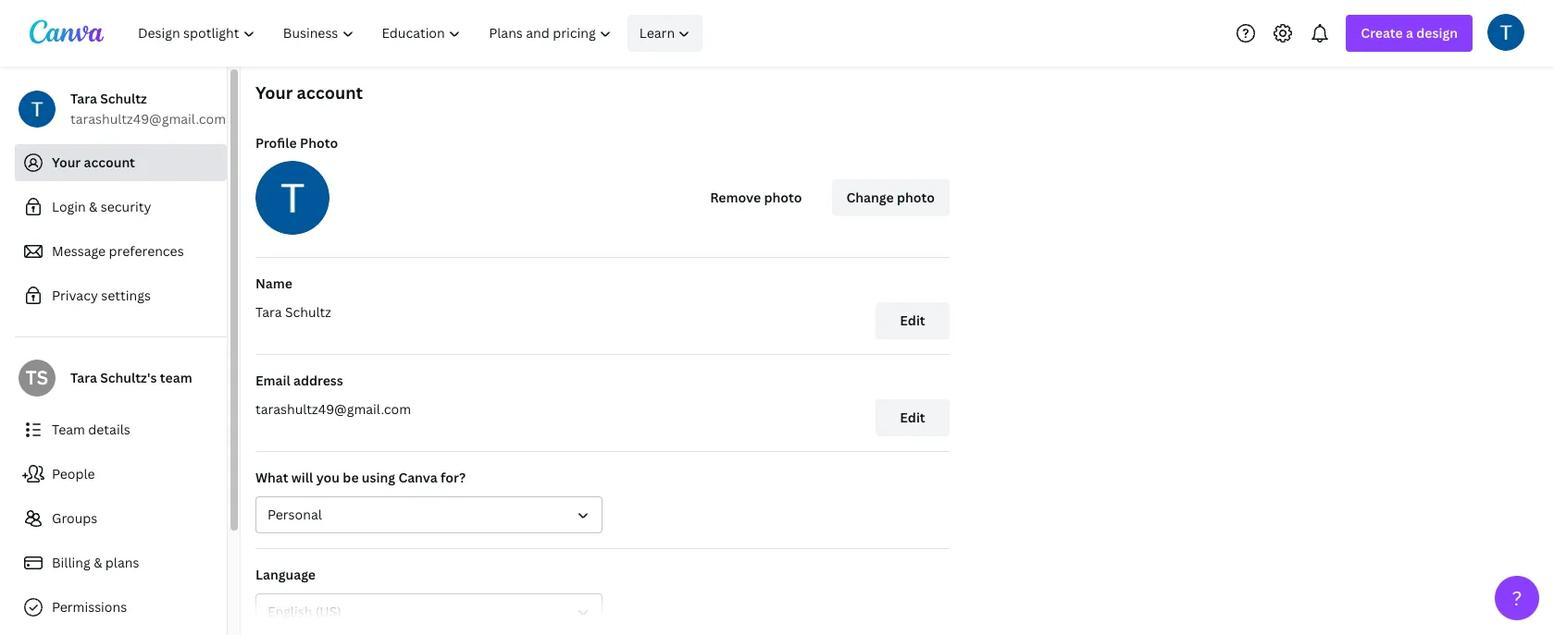 Task type: vqa. For each thing, say whether or not it's contained in the screenshot.
Search search box
no



Task type: describe. For each thing, give the bounding box(es) containing it.
team
[[52, 421, 85, 439]]

edit for tarashultz49@gmail.com
[[900, 409, 925, 427]]

using
[[362, 469, 395, 487]]

learn button
[[628, 15, 703, 52]]

schultz's
[[100, 369, 157, 387]]

schultz for tara schultz
[[285, 304, 331, 321]]

change photo button
[[832, 180, 950, 217]]

create for create a design
[[1361, 24, 1403, 42]]

permissions link
[[15, 590, 227, 627]]

settings
[[101, 287, 151, 305]]

tara schultz's team
[[70, 369, 192, 387]]

a
[[1406, 24, 1414, 42]]

people link
[[15, 456, 227, 493]]

guides
[[352, 112, 393, 130]]

permissions
[[52, 599, 127, 617]]

& for login
[[89, 198, 98, 216]]

groups
[[52, 510, 97, 528]]

events
[[564, 236, 612, 256]]

access step-by-step guides and create unique designs.
[[222, 112, 420, 150]]

learn menu
[[126, 59, 1416, 430]]

designs.
[[311, 132, 362, 150]]

logo
[[222, 172, 253, 190]]

maker for poster maker
[[266, 291, 304, 308]]

?
[[1512, 586, 1522, 612]]

1 horizontal spatial and
[[657, 191, 681, 208]]

team details
[[52, 421, 130, 439]]

? button
[[1495, 577, 1540, 621]]

remove photo button
[[695, 180, 817, 217]]

what
[[256, 469, 288, 487]]

and inside access step-by-step guides and create unique designs.
[[396, 112, 420, 130]]

flyer maker
[[222, 202, 295, 219]]

design
[[1417, 24, 1458, 42]]

billing
[[52, 555, 90, 572]]

top
[[274, 83, 299, 104]]

enjoy
[[564, 191, 598, 208]]

top level navigation element
[[126, 15, 1416, 430]]

photo collage maker
[[222, 261, 349, 279]]

maker for logo maker
[[256, 172, 294, 190]]

tara schultz tarashultz49@gmail.com
[[70, 90, 226, 128]]

english
[[268, 604, 312, 621]]

learn
[[640, 24, 675, 42]]

poster maker
[[222, 291, 304, 308]]

message
[[52, 243, 106, 260]]

resume maker
[[222, 320, 313, 338]]

1 vertical spatial tarashultz49@gmail.com
[[256, 401, 411, 418]]

change
[[847, 189, 894, 206]]

edit button for tara schultz
[[876, 303, 950, 340]]

remove
[[710, 189, 761, 206]]

security
[[101, 198, 151, 216]]

you
[[316, 469, 340, 487]]

be
[[343, 469, 359, 487]]

0 vertical spatial tarashultz49@gmail.com
[[70, 110, 226, 128]]

enjoy tutorials and courses. link
[[482, 148, 793, 222]]

maker for resume maker
[[275, 320, 313, 338]]

tara schultz
[[256, 304, 331, 321]]

details
[[88, 421, 130, 439]]

profile
[[256, 134, 297, 152]]

events link
[[482, 222, 793, 296]]

groups link
[[15, 501, 227, 538]]

create a design button
[[1346, 15, 1473, 52]]

tara for tara schultz's team
[[70, 369, 97, 387]]

privacy
[[52, 287, 98, 305]]

name
[[256, 275, 292, 293]]

login & security
[[52, 198, 151, 216]]

create a design
[[1361, 24, 1458, 42]]

team details link
[[15, 412, 227, 449]]

edit button for tarashultz49@gmail.com
[[876, 400, 950, 437]]

collage
[[263, 261, 308, 279]]

billing & plans link
[[15, 545, 227, 582]]

address
[[293, 372, 343, 390]]



Task type: locate. For each thing, give the bounding box(es) containing it.
team
[[160, 369, 192, 387]]

1 vertical spatial tara
[[256, 304, 282, 321]]

0 horizontal spatial your account
[[52, 154, 135, 171]]

1 horizontal spatial tarashultz49@gmail.com
[[256, 401, 411, 418]]

designs
[[302, 83, 357, 104]]

1 vertical spatial your
[[52, 154, 81, 171]]

tara schultz's team image
[[19, 360, 56, 397]]

1 horizontal spatial create
[[1361, 24, 1403, 42]]

1 vertical spatial your account
[[52, 154, 135, 171]]

edit for tara schultz
[[900, 312, 925, 330]]

photo for change photo
[[897, 189, 935, 206]]

Language: English (US) button
[[256, 594, 603, 631]]

0 vertical spatial account
[[297, 81, 363, 104]]

tara inside tara schultz tarashultz49@gmail.com
[[70, 90, 97, 107]]

1 vertical spatial schultz
[[285, 304, 331, 321]]

1 horizontal spatial photo
[[897, 189, 935, 206]]

photo collage maker link
[[215, 256, 452, 285]]

photo inside learn menu
[[222, 261, 260, 279]]

maker up photo collage maker
[[270, 231, 309, 249]]

tarashultz49@gmail.com down address
[[256, 401, 411, 418]]

profile photo
[[256, 134, 338, 152]]

resume
[[222, 320, 272, 338]]

logo maker link
[[215, 167, 452, 196]]

maker down "collage"
[[266, 291, 304, 308]]

tara schultz's team element
[[19, 360, 56, 397]]

step
[[322, 112, 349, 130]]

schultz down name
[[285, 304, 331, 321]]

0 horizontal spatial photo
[[764, 189, 802, 206]]

photo for remove photo
[[764, 189, 802, 206]]

and left courses.
[[657, 191, 681, 208]]

0 vertical spatial schultz
[[100, 90, 147, 107]]

0 vertical spatial edit button
[[876, 303, 950, 340]]

2 vertical spatial tara
[[70, 369, 97, 387]]

poster
[[222, 291, 263, 308]]

maker down banner maker link
[[311, 261, 349, 279]]

photo right change
[[897, 189, 935, 206]]

1 horizontal spatial account
[[297, 81, 363, 104]]

0 vertical spatial create
[[1361, 24, 1403, 42]]

preferences
[[109, 243, 184, 260]]

for?
[[441, 469, 466, 487]]

remove photo
[[710, 189, 802, 206]]

schultz for tara schultz tarashultz49@gmail.com
[[100, 90, 147, 107]]

photo right remove
[[764, 189, 802, 206]]

language
[[256, 567, 316, 584]]

maker for flyer maker
[[257, 202, 295, 219]]

1 horizontal spatial your
[[256, 81, 293, 104]]

0 vertical spatial and
[[396, 112, 420, 130]]

by-
[[301, 112, 322, 130]]

edit button
[[876, 303, 950, 340], [876, 400, 950, 437]]

create for create top designs
[[222, 83, 270, 104]]

your account link
[[15, 144, 227, 181]]

0 horizontal spatial schultz
[[100, 90, 147, 107]]

0 vertical spatial &
[[89, 198, 98, 216]]

account up step
[[297, 81, 363, 104]]

photo
[[764, 189, 802, 206], [897, 189, 935, 206]]

1 vertical spatial edit button
[[876, 400, 950, 437]]

enjoy tutorials and courses.
[[564, 191, 736, 208]]

maker up flyer maker
[[256, 172, 294, 190]]

your up the step-
[[256, 81, 293, 104]]

create
[[1361, 24, 1403, 42], [222, 83, 270, 104]]

create top designs
[[222, 83, 357, 104]]

0 vertical spatial your
[[256, 81, 293, 104]]

flyer
[[222, 202, 253, 219]]

1 photo from the left
[[764, 189, 802, 206]]

schultz up your account link
[[100, 90, 147, 107]]

privacy settings
[[52, 287, 151, 305]]

login
[[52, 198, 86, 216]]

what will you be using canva for?
[[256, 469, 466, 487]]

email address
[[256, 372, 343, 390]]

0 horizontal spatial create
[[222, 83, 270, 104]]

1 vertical spatial &
[[94, 555, 102, 572]]

resume maker link
[[215, 315, 452, 344]]

change photo
[[847, 189, 935, 206]]

2 edit from the top
[[900, 409, 925, 427]]

login & security link
[[15, 189, 227, 226]]

tarashultz49@gmail.com
[[70, 110, 226, 128], [256, 401, 411, 418]]

photo up poster on the left of page
[[222, 261, 260, 279]]

and right 'guides'
[[396, 112, 420, 130]]

create inside dropdown button
[[1361, 24, 1403, 42]]

0 horizontal spatial account
[[84, 154, 135, 171]]

&
[[89, 198, 98, 216], [94, 555, 102, 572]]

tara for tara schultz tarashultz49@gmail.com
[[70, 90, 97, 107]]

your up login
[[52, 154, 81, 171]]

plans
[[105, 555, 139, 572]]

0 horizontal spatial and
[[396, 112, 420, 130]]

schultz inside tara schultz tarashultz49@gmail.com
[[100, 90, 147, 107]]

maker
[[256, 172, 294, 190], [257, 202, 295, 219], [270, 231, 309, 249], [311, 261, 349, 279], [266, 291, 304, 308], [275, 320, 313, 338]]

1 vertical spatial create
[[222, 83, 270, 104]]

0 vertical spatial photo
[[300, 134, 338, 152]]

canva
[[398, 469, 438, 487]]

english (us)
[[268, 604, 341, 621]]

your account up by-
[[256, 81, 363, 104]]

message preferences
[[52, 243, 184, 260]]

courses.
[[684, 191, 736, 208]]

tara left schultz's
[[70, 369, 97, 387]]

edit
[[900, 312, 925, 330], [900, 409, 925, 427]]

tutorials
[[602, 191, 654, 208]]

0 horizontal spatial tarashultz49@gmail.com
[[70, 110, 226, 128]]

(us)
[[315, 604, 341, 621]]

tara schultz image
[[1488, 13, 1525, 50]]

0 vertical spatial your account
[[256, 81, 363, 104]]

2 edit button from the top
[[876, 400, 950, 437]]

1 horizontal spatial photo
[[300, 134, 338, 152]]

maker up banner maker
[[257, 202, 295, 219]]

maker for banner maker
[[270, 231, 309, 249]]

photo
[[300, 134, 338, 152], [222, 261, 260, 279]]

tara up your account link
[[70, 90, 97, 107]]

2 photo from the left
[[897, 189, 935, 206]]

flyer maker link
[[215, 196, 452, 226]]

privacy settings link
[[15, 278, 227, 315]]

message preferences link
[[15, 233, 227, 270]]

logo maker
[[222, 172, 294, 190]]

your account up login & security
[[52, 154, 135, 171]]

access
[[222, 112, 266, 130]]

tara
[[70, 90, 97, 107], [256, 304, 282, 321], [70, 369, 97, 387]]

0 vertical spatial edit
[[900, 312, 925, 330]]

banner
[[222, 231, 267, 249]]

billing & plans
[[52, 555, 139, 572]]

create
[[222, 132, 262, 150]]

create inside learn menu
[[222, 83, 270, 104]]

banner maker link
[[215, 226, 452, 256]]

people
[[52, 466, 95, 483]]

banner maker
[[222, 231, 309, 249]]

Personal button
[[256, 497, 603, 534]]

account up login & security
[[84, 154, 135, 171]]

1 vertical spatial photo
[[222, 261, 260, 279]]

will
[[291, 469, 313, 487]]

schultz
[[100, 90, 147, 107], [285, 304, 331, 321]]

step-
[[269, 112, 301, 130]]

create up access at left
[[222, 83, 270, 104]]

& left plans
[[94, 555, 102, 572]]

tarashultz49@gmail.com up your account link
[[70, 110, 226, 128]]

1 horizontal spatial schultz
[[285, 304, 331, 321]]

& for billing
[[94, 555, 102, 572]]

& right login
[[89, 198, 98, 216]]

personal
[[268, 506, 322, 524]]

1 vertical spatial edit
[[900, 409, 925, 427]]

unique
[[265, 132, 308, 150]]

tara for tara schultz
[[256, 304, 282, 321]]

maker down poster maker
[[275, 320, 313, 338]]

tara down name
[[256, 304, 282, 321]]

0 horizontal spatial photo
[[222, 261, 260, 279]]

photo down by-
[[300, 134, 338, 152]]

0 horizontal spatial your
[[52, 154, 81, 171]]

1 edit button from the top
[[876, 303, 950, 340]]

1 vertical spatial account
[[84, 154, 135, 171]]

1 edit from the top
[[900, 312, 925, 330]]

0 vertical spatial tara
[[70, 90, 97, 107]]

email
[[256, 372, 290, 390]]

1 vertical spatial and
[[657, 191, 681, 208]]

poster maker link
[[215, 285, 452, 315]]

1 horizontal spatial your account
[[256, 81, 363, 104]]

create left a
[[1361, 24, 1403, 42]]



